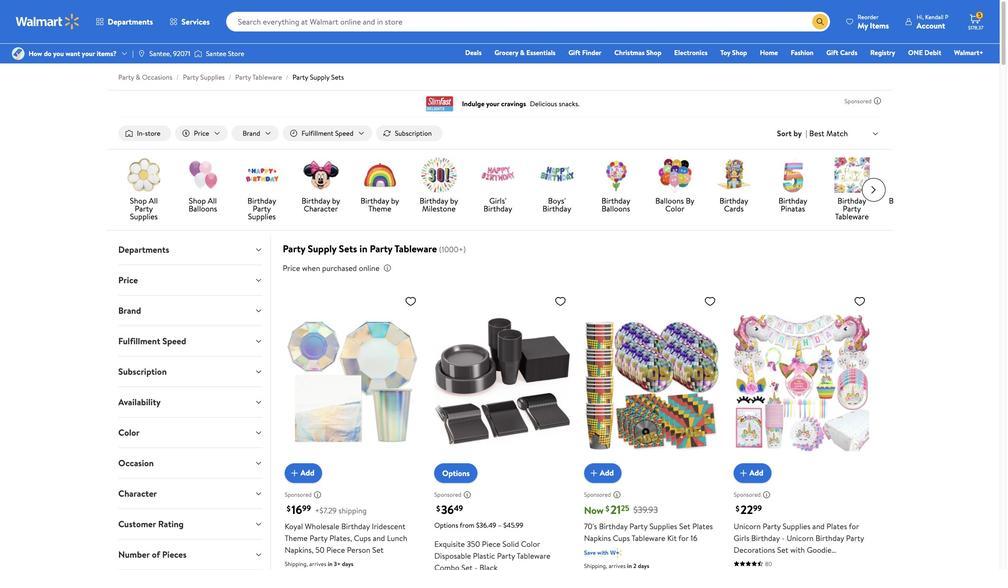 Task type: locate. For each thing, give the bounding box(es) containing it.
speed
[[335, 128, 354, 138], [162, 335, 186, 347]]

 image for santee store
[[194, 49, 202, 59]]

supplies up goodie
[[783, 521, 811, 532]]

piece
[[482, 539, 501, 549], [326, 544, 345, 555]]

party down $39.93
[[630, 521, 648, 532]]

with up ring,unicorn
[[791, 544, 805, 555]]

1 horizontal spatial color
[[521, 539, 540, 549]]

set inside $ 16 99 +$7.29 shipping koyal wholesale birthday iridescent theme party plates, cups and lunch napkins, 50 piece person set shipping, arrives in 3+ days
[[372, 544, 384, 555]]

0 vertical spatial departments
[[108, 16, 153, 27]]

black
[[480, 562, 498, 570]]

1 all from the left
[[149, 195, 158, 206]]

1 vertical spatial and
[[373, 533, 385, 543]]

tableware inside birthday party tableware 'link'
[[835, 211, 869, 222]]

exquisite 350 piece solid color disposable plastic party tableware combo set - black image
[[435, 291, 571, 475]]

add to favorites list, unicorn party supplies and plates for girls birthday - unicorn birthday party decorations set with goodie bags,unicorn ring,unicorn bracelet, xl table cloth for creating amazing unicorn theme party image
[[854, 295, 866, 308]]

days
[[342, 560, 354, 568], [638, 562, 650, 570]]

departments up items?
[[108, 16, 153, 27]]

walmart+
[[955, 48, 984, 58]]

add to favorites list, koyal wholesale birthday iridescent theme party plates, cups and lunch napkins, 50 piece person set image
[[405, 295, 417, 308]]

birthday
[[248, 195, 276, 206], [302, 195, 330, 206], [361, 195, 389, 206], [420, 195, 448, 206], [602, 195, 631, 206], [720, 195, 749, 206], [779, 195, 808, 206], [838, 195, 867, 206], [889, 195, 918, 206], [484, 203, 512, 214], [543, 203, 572, 214], [341, 521, 370, 532], [599, 521, 628, 532], [752, 533, 780, 543], [816, 533, 845, 543]]

ad disclaimer and feedback image for $39.93
[[613, 491, 621, 499]]

- inside unicorn party supplies and plates for girls birthday - unicorn birthday party decorations set with goodie bags,unicorn ring,unicorn bracelet, xl table cloth for creating ama
[[782, 533, 785, 543]]

& left occasions
[[136, 72, 140, 82]]

2 vertical spatial color
[[521, 539, 540, 549]]

1 horizontal spatial piece
[[482, 539, 501, 549]]

birthday down shipping
[[341, 521, 370, 532]]

add button for 16
[[285, 463, 322, 483]]

add to cart image for 16
[[289, 467, 301, 479]]

girls' birthday image
[[480, 157, 516, 193]]

fashion link
[[787, 47, 818, 58]]

Search search field
[[226, 12, 830, 31]]

1 horizontal spatial  image
[[194, 49, 202, 59]]

piece inside exquisite 350 piece solid color disposable plastic party tableware combo set - black
[[482, 539, 501, 549]]

birthday inside birthday by theme
[[361, 195, 389, 206]]

sponsored up 36
[[435, 491, 462, 499]]

brand for bottom brand dropdown button
[[118, 305, 141, 317]]

by down birthday by character image
[[332, 195, 340, 206]]

add button up +$7.29
[[285, 463, 322, 483]]

2 cups from the left
[[613, 533, 630, 543]]

for up the xl
[[849, 521, 859, 532]]

ring,unicorn
[[780, 556, 825, 567]]

and down iridescent
[[373, 533, 385, 543]]

1 horizontal spatial character
[[304, 203, 338, 214]]

cards left registry
[[840, 48, 858, 58]]

cups for 21
[[613, 533, 630, 543]]

by for theme
[[391, 195, 399, 206]]

all inside 'shop all balloons'
[[208, 195, 217, 206]]

gift inside birthday gift wrap
[[920, 195, 933, 206]]

1 horizontal spatial brand
[[243, 128, 260, 138]]

arrives
[[309, 560, 327, 568], [609, 562, 626, 570]]

1 ad disclaimer and feedback image from the left
[[314, 491, 322, 499]]

birthday up goodie
[[816, 533, 845, 543]]

$
[[287, 503, 291, 514], [437, 503, 440, 514], [606, 503, 610, 514], [736, 503, 740, 514]]

price tab
[[110, 265, 271, 295]]

supplies down shop all party supplies image
[[130, 211, 158, 222]]

add button for $
[[584, 463, 622, 483]]

supplies inside unicorn party supplies and plates for girls birthday - unicorn birthday party decorations set with goodie bags,unicorn ring,unicorn bracelet, xl table cloth for creating ama
[[783, 521, 811, 532]]

birthday down birthday party supplies image at top
[[248, 195, 276, 206]]

by inside birthday by character
[[332, 195, 340, 206]]

services button
[[161, 10, 218, 33]]

1 cups from the left
[[354, 533, 371, 543]]

0 horizontal spatial brand
[[118, 305, 141, 317]]

1 horizontal spatial theme
[[369, 203, 392, 214]]

1 horizontal spatial 16
[[691, 533, 698, 543]]

electronics
[[675, 48, 708, 58]]

supplies up kit
[[650, 521, 678, 532]]

0 horizontal spatial unicorn
[[734, 521, 761, 532]]

person
[[347, 544, 371, 555]]

& right grocery
[[520, 48, 525, 58]]

piece up plastic
[[482, 539, 501, 549]]

days inside $ 16 99 +$7.29 shipping koyal wholesale birthday iridescent theme party plates, cups and lunch napkins, 50 piece person set shipping, arrives in 3+ days
[[342, 560, 354, 568]]

do
[[44, 49, 52, 59]]

party down solid
[[497, 550, 515, 561]]

0 horizontal spatial fulfillment speed button
[[110, 326, 271, 356]]

gift for gift cards
[[827, 48, 839, 58]]

shop down shop all balloons image
[[189, 195, 206, 206]]

character up customer
[[118, 488, 157, 500]]

birthday down birthday by character image
[[302, 195, 330, 206]]

shipping, down napkins,
[[285, 560, 308, 568]]

fulfillment speed button up subscription dropdown button
[[110, 326, 271, 356]]

gift for gift finder
[[569, 48, 581, 58]]

99 up decorations
[[753, 503, 762, 514]]

piece down plates,
[[326, 544, 345, 555]]

0 vertical spatial cards
[[840, 48, 858, 58]]

birthday pinatas image
[[776, 157, 811, 193]]

0 horizontal spatial balloons
[[189, 203, 217, 214]]

2 plates from the left
[[827, 521, 847, 532]]

set inside unicorn party supplies and plates for girls birthday - unicorn birthday party decorations set with goodie bags,unicorn ring,unicorn bracelet, xl table cloth for creating ama
[[778, 544, 789, 555]]

unicorn up goodie
[[787, 533, 814, 543]]

color up the occasion
[[118, 427, 140, 439]]

birthday inside birthday gift wrap
[[889, 195, 918, 206]]

& for party
[[136, 72, 140, 82]]

0 horizontal spatial 99
[[302, 503, 311, 514]]

25
[[621, 503, 630, 514]]

2 ad disclaimer and feedback image from the left
[[763, 491, 771, 499]]

brand inside brand 'tab'
[[118, 305, 141, 317]]

1 add to cart image from the left
[[289, 467, 301, 479]]

1 vertical spatial -
[[475, 562, 478, 570]]

birthday by character link
[[295, 157, 347, 215]]

party up decorations
[[763, 521, 781, 532]]

sets
[[331, 72, 344, 82], [339, 242, 357, 255]]

shop inside 'shop all balloons'
[[189, 195, 206, 206]]

0 horizontal spatial shipping,
[[285, 560, 308, 568]]

1 vertical spatial options
[[435, 520, 458, 530]]

girls
[[734, 533, 750, 543]]

0 vertical spatial price
[[194, 128, 209, 138]]

exquisite
[[435, 539, 465, 549]]

1 horizontal spatial cards
[[840, 48, 858, 58]]

in up online
[[360, 242, 368, 255]]

0 vertical spatial fulfillment speed button
[[283, 125, 372, 141]]

2 add button from the left
[[584, 463, 622, 483]]

shipping
[[339, 505, 367, 516]]

fashion
[[791, 48, 814, 58]]

ad disclaimer and feedback image
[[874, 97, 882, 105], [464, 491, 471, 499], [613, 491, 621, 499]]

toy
[[721, 48, 731, 58]]

supplies down santee
[[200, 72, 225, 82]]

birthday party tableware
[[835, 195, 869, 222]]

0 horizontal spatial with
[[598, 548, 609, 557]]

for right kit
[[679, 533, 689, 543]]

in left 3+
[[328, 560, 333, 568]]

| right items?
[[132, 49, 134, 59]]

price button up shop all balloons image
[[175, 125, 228, 141]]

1 vertical spatial character
[[118, 488, 157, 500]]

birthday inside birthday by character
[[302, 195, 330, 206]]

0 vertical spatial theme
[[369, 203, 392, 214]]

xl
[[859, 556, 867, 567]]

1 horizontal spatial with
[[791, 544, 805, 555]]

shop all balloons image
[[185, 157, 221, 193]]

options link
[[435, 463, 478, 483]]

price
[[194, 128, 209, 138], [283, 263, 300, 274], [118, 274, 138, 286]]

with right save
[[598, 548, 609, 557]]

birthday by theme link
[[354, 157, 406, 215]]

1 horizontal spatial and
[[813, 521, 825, 532]]

departments inside departments dropdown button
[[118, 244, 169, 256]]

in-
[[137, 128, 145, 138]]

0 horizontal spatial color
[[118, 427, 140, 439]]

birthday balloons image
[[598, 157, 634, 193]]

1 vertical spatial speed
[[162, 335, 186, 347]]

exquisite 350 piece solid color disposable plastic party tableware combo set - black
[[435, 539, 551, 570]]

in
[[360, 242, 368, 255], [328, 560, 333, 568], [627, 562, 632, 570]]

0 horizontal spatial theme
[[285, 533, 308, 543]]

walmart image
[[16, 14, 80, 30]]

arrives inside $ 16 99 +$7.29 shipping koyal wholesale birthday iridescent theme party plates, cups and lunch napkins, 50 piece person set shipping, arrives in 3+ days
[[309, 560, 327, 568]]

color inside exquisite 350 piece solid color disposable plastic party tableware combo set - black
[[521, 539, 540, 549]]

ad disclaimer and feedback image for +$7.29 shipping
[[314, 491, 322, 499]]

party right party tableware link
[[293, 72, 308, 82]]

birthday up decorations
[[752, 533, 780, 543]]

2 add to cart image from the left
[[588, 467, 600, 479]]

color tab
[[110, 418, 271, 448]]

color right solid
[[521, 539, 540, 549]]

all down shop all party supplies image
[[149, 195, 158, 206]]

piece inside $ 16 99 +$7.29 shipping koyal wholesale birthday iridescent theme party plates, cups and lunch napkins, 50 piece person set shipping, arrives in 3+ days
[[326, 544, 345, 555]]

0 horizontal spatial add
[[301, 468, 315, 478]]

0 horizontal spatial cards
[[724, 203, 744, 214]]

3 / from the left
[[286, 72, 289, 82]]

save
[[584, 548, 596, 557]]

services
[[182, 16, 210, 27]]

3 $ from the left
[[606, 503, 610, 514]]

cards inside birthday cards
[[724, 203, 744, 214]]

1 vertical spatial for
[[679, 533, 689, 543]]

of
[[152, 549, 160, 561]]

0 horizontal spatial ad disclaimer and feedback image
[[464, 491, 471, 499]]

add to cart image
[[289, 467, 301, 479], [588, 467, 600, 479], [738, 467, 750, 479]]

ad disclaimer and feedback image
[[314, 491, 322, 499], [763, 491, 771, 499]]

1 plates from the left
[[693, 521, 713, 532]]

0 vertical spatial brand
[[243, 128, 260, 138]]

4 $ from the left
[[736, 503, 740, 514]]

fulfillment inside sort and filter section element
[[302, 128, 334, 138]]

2 horizontal spatial in
[[627, 562, 632, 570]]

subscription tab
[[110, 357, 271, 387]]

1 99 from the left
[[302, 503, 311, 514]]

color button
[[110, 418, 271, 448]]

1 horizontal spatial all
[[208, 195, 217, 206]]

$ left 21
[[606, 503, 610, 514]]

2 horizontal spatial balloons
[[656, 195, 684, 206]]

balloons down shop all balloons image
[[189, 203, 217, 214]]

by right sort
[[794, 128, 802, 139]]

combo
[[435, 562, 460, 570]]

by inside sort and filter section element
[[794, 128, 802, 139]]

party inside $ 16 99 +$7.29 shipping koyal wholesale birthday iridescent theme party plates, cups and lunch napkins, 50 piece person set shipping, arrives in 3+ days
[[310, 533, 328, 543]]

speed up birthday by character image
[[335, 128, 354, 138]]

days right 3+
[[342, 560, 354, 568]]

$ for 22
[[736, 503, 740, 514]]

1 horizontal spatial /
[[229, 72, 231, 82]]

$ inside $ 16 99 +$7.29 shipping koyal wholesale birthday iridescent theme party plates, cups and lunch napkins, 50 piece person set shipping, arrives in 3+ days
[[287, 503, 291, 514]]

sponsored up now
[[584, 491, 611, 499]]

1 horizontal spatial subscription
[[395, 128, 432, 138]]

creating
[[786, 568, 816, 570]]

goodie
[[807, 544, 832, 555]]

99 for 16
[[302, 503, 311, 514]]

birthday down birthday party tableware image on the right top of page
[[838, 195, 867, 206]]

and inside $ 16 99 +$7.29 shipping koyal wholesale birthday iridescent theme party plates, cups and lunch napkins, 50 piece person set shipping, arrives in 3+ days
[[373, 533, 385, 543]]

0 horizontal spatial plates
[[693, 521, 713, 532]]

party down 92071 on the top left of page
[[183, 72, 199, 82]]

1 horizontal spatial unicorn
[[787, 533, 814, 543]]

birthday party supplies link
[[236, 157, 288, 222]]

arrives down "walmart plus" icon
[[609, 562, 626, 570]]

party inside the 'shop all party supplies'
[[135, 203, 153, 214]]

| inside sort and filter section element
[[806, 128, 808, 139]]

2 horizontal spatial price
[[283, 263, 300, 274]]

boys' birthday image
[[539, 157, 575, 193]]

shop all balloons link
[[177, 157, 229, 215]]

2 99 from the left
[[753, 503, 762, 514]]

party inside now $ 21 25 $39.93 70's birthday party supplies set plates napkins cups tableware kit for 16
[[630, 521, 648, 532]]

party down shop all party supplies image
[[135, 203, 153, 214]]

1 add button from the left
[[285, 463, 322, 483]]

shipping, down the save with
[[584, 562, 608, 570]]

milestone
[[422, 203, 456, 214]]

sponsored for +$7.29 shipping
[[285, 491, 312, 499]]

theme inside birthday by theme
[[369, 203, 392, 214]]

2 add from the left
[[600, 468, 614, 478]]

p
[[945, 13, 949, 21]]

balloons by color image
[[658, 157, 693, 193]]

customer rating
[[118, 518, 184, 530]]

brand button down price "tab"
[[110, 296, 271, 326]]

all
[[149, 195, 158, 206], [208, 195, 217, 206]]

pieces
[[162, 549, 187, 561]]

grocery & essentials link
[[490, 47, 560, 58]]

options from $36.49 – $45.99
[[435, 520, 524, 530]]

1 vertical spatial brand button
[[110, 296, 271, 326]]

store
[[228, 49, 244, 59]]

$ inside $ 36 49
[[437, 503, 440, 514]]

birthday cards image
[[717, 157, 752, 193]]

2 $ from the left
[[437, 503, 440, 514]]

balloons inside balloons by color
[[656, 195, 684, 206]]

add to favorites list, exquisite 350 piece solid color disposable plastic party tableware combo set - black image
[[555, 295, 567, 308]]

2 horizontal spatial gift
[[920, 195, 933, 206]]

0 horizontal spatial 16
[[292, 501, 302, 518]]

16 inside $ 16 99 +$7.29 shipping koyal wholesale birthday iridescent theme party plates, cups and lunch napkins, 50 piece person set shipping, arrives in 3+ days
[[292, 501, 302, 518]]

sponsored for 36
[[435, 491, 462, 499]]

21
[[611, 501, 621, 518]]

sponsored up 22
[[734, 491, 761, 499]]

- up ring,unicorn
[[782, 533, 785, 543]]

color inside dropdown button
[[118, 427, 140, 439]]

ad disclaimer and feedback image up best match dropdown button
[[874, 97, 882, 105]]

3 add to cart image from the left
[[738, 467, 750, 479]]

0 horizontal spatial /
[[176, 72, 179, 82]]

fulfillment speed up birthday by character image
[[302, 128, 354, 138]]

tableware inside exquisite 350 piece solid color disposable plastic party tableware combo set - black
[[517, 550, 551, 561]]

options for options from $36.49 – $45.99
[[435, 520, 458, 530]]

 image left how
[[12, 47, 25, 60]]

cups for 99
[[354, 533, 371, 543]]

 image
[[138, 50, 146, 58]]

all down shop all balloons image
[[208, 195, 217, 206]]

0 horizontal spatial fulfillment
[[118, 335, 160, 347]]

fulfillment speed up subscription dropdown button
[[118, 335, 186, 347]]

2 horizontal spatial add
[[750, 468, 764, 478]]

want
[[66, 49, 80, 59]]

- left black
[[475, 562, 478, 570]]

0 horizontal spatial all
[[149, 195, 158, 206]]

1 horizontal spatial 99
[[753, 503, 762, 514]]

0 vertical spatial 16
[[292, 501, 302, 518]]

birthday down birthday by milestone image
[[420, 195, 448, 206]]

kit
[[668, 533, 677, 543]]

days right 2
[[638, 562, 650, 570]]

1 vertical spatial fulfillment speed
[[118, 335, 186, 347]]

$ left 36
[[437, 503, 440, 514]]

theme down koyal
[[285, 533, 308, 543]]

birthday right next slide for chipmodulewithimages list on the top
[[889, 195, 918, 206]]

2 all from the left
[[208, 195, 217, 206]]

0 vertical spatial fulfillment speed
[[302, 128, 354, 138]]

ad disclaimer and feedback image down options link
[[464, 491, 471, 499]]

options down 36
[[435, 520, 458, 530]]

best match
[[810, 128, 848, 139]]

plates inside now $ 21 25 $39.93 70's birthday party supplies set plates napkins cups tableware kit for 16
[[693, 521, 713, 532]]

0 vertical spatial unicorn
[[734, 521, 761, 532]]

party & occasions link
[[118, 72, 172, 82]]

shop all party supplies
[[130, 195, 158, 222]]

party up the 50
[[310, 533, 328, 543]]

1 $ from the left
[[287, 503, 291, 514]]

character tab
[[110, 479, 271, 509]]

1 horizontal spatial balloons
[[602, 203, 630, 214]]

1 horizontal spatial add button
[[584, 463, 622, 483]]

1 vertical spatial color
[[118, 427, 140, 439]]

home link
[[756, 47, 783, 58]]

set inside exquisite 350 piece solid color disposable plastic party tableware combo set - black
[[462, 562, 473, 570]]

tableware
[[253, 72, 282, 82], [835, 211, 869, 222], [395, 242, 437, 255], [632, 533, 666, 543], [517, 550, 551, 561]]

0 vertical spatial subscription
[[395, 128, 432, 138]]

$ left 22
[[736, 503, 740, 514]]

birthday inside birthday party tableware
[[838, 195, 867, 206]]

 image
[[12, 47, 25, 60], [194, 49, 202, 59]]

in left 2
[[627, 562, 632, 570]]

birthday down birthday by theme image
[[361, 195, 389, 206]]

0 horizontal spatial and
[[373, 533, 385, 543]]

cups inside $ 16 99 +$7.29 shipping koyal wholesale birthday iridescent theme party plates, cups and lunch napkins, 50 piece person set shipping, arrives in 3+ days
[[354, 533, 371, 543]]

by inside birthday by milestone
[[450, 195, 458, 206]]

party down birthday party supplies image at top
[[253, 203, 271, 214]]

0 vertical spatial fulfillment
[[302, 128, 334, 138]]

99 for 22
[[753, 503, 762, 514]]

color inside balloons by color
[[666, 203, 685, 214]]

1 vertical spatial brand
[[118, 305, 141, 317]]

0 horizontal spatial for
[[679, 533, 689, 543]]

1 horizontal spatial fulfillment
[[302, 128, 334, 138]]

1 horizontal spatial price
[[194, 128, 209, 138]]

brand inside sort and filter section element
[[243, 128, 260, 138]]

1 vertical spatial unicorn
[[787, 533, 814, 543]]

99 inside $ 22 99
[[753, 503, 762, 514]]

1 vertical spatial |
[[806, 128, 808, 139]]

shop inside the 'shop all party supplies'
[[130, 195, 147, 206]]

0 horizontal spatial &
[[136, 72, 140, 82]]

reorder my items
[[858, 13, 889, 31]]

christmas shop link
[[610, 47, 666, 58]]

arrives down the 50
[[309, 560, 327, 568]]

birthday cards link
[[709, 157, 760, 215]]

16 right kit
[[691, 533, 698, 543]]

fulfillment speed tab
[[110, 326, 271, 356]]

in inside $ 16 99 +$7.29 shipping koyal wholesale birthday iridescent theme party plates, cups and lunch napkins, 50 piece person set shipping, arrives in 3+ days
[[328, 560, 333, 568]]

character down birthday by character image
[[304, 203, 338, 214]]

by down birthday by theme image
[[391, 195, 399, 206]]

party supply sets link
[[293, 72, 344, 82]]

1 vertical spatial theme
[[285, 533, 308, 543]]

1 horizontal spatial cups
[[613, 533, 630, 543]]

account
[[917, 20, 946, 31]]

price button down departments tab
[[110, 265, 271, 295]]

brand tab
[[110, 296, 271, 326]]

16 inside now $ 21 25 $39.93 70's birthday party supplies set plates napkins cups tableware kit for 16
[[691, 533, 698, 543]]

1 horizontal spatial arrives
[[609, 562, 626, 570]]

1 horizontal spatial -
[[782, 533, 785, 543]]

sponsored
[[845, 97, 872, 105], [285, 491, 312, 499], [435, 491, 462, 499], [584, 491, 611, 499], [734, 491, 761, 499]]

/ right occasions
[[176, 72, 179, 82]]

0 vertical spatial options
[[442, 468, 470, 479]]

reorder
[[858, 13, 879, 21]]

/
[[176, 72, 179, 82], [229, 72, 231, 82], [286, 72, 289, 82]]

fulfillment speed inside tab
[[118, 335, 186, 347]]

0 vertical spatial speed
[[335, 128, 354, 138]]

cups inside now $ 21 25 $39.93 70's birthday party supplies set plates napkins cups tableware kit for 16
[[613, 533, 630, 543]]

unicorn up girls
[[734, 521, 761, 532]]

electronics link
[[670, 47, 712, 58]]

1 vertical spatial sets
[[339, 242, 357, 255]]

1 horizontal spatial fulfillment speed
[[302, 128, 354, 138]]

$ inside $ 22 99
[[736, 503, 740, 514]]

save with
[[584, 548, 609, 557]]

brand button up birthday party supplies image at top
[[232, 125, 279, 141]]

customer
[[118, 518, 156, 530]]

brand
[[243, 128, 260, 138], [118, 305, 141, 317]]

1 horizontal spatial ad disclaimer and feedback image
[[763, 491, 771, 499]]

/ down santee store
[[229, 72, 231, 82]]

party down birthday party tableware image on the right top of page
[[843, 203, 861, 214]]

$ for 36
[[437, 503, 440, 514]]

0 horizontal spatial fulfillment speed
[[118, 335, 186, 347]]

0 vertical spatial color
[[666, 203, 685, 214]]

subscription button
[[110, 357, 271, 387]]

availability tab
[[110, 387, 271, 417]]

1 vertical spatial fulfillment
[[118, 335, 160, 347]]

shop right christmas
[[647, 48, 662, 58]]

1 add from the left
[[301, 468, 315, 478]]

by for |
[[794, 128, 802, 139]]

by inside birthday by theme
[[391, 195, 399, 206]]

shop
[[647, 48, 662, 58], [732, 48, 748, 58], [130, 195, 147, 206], [189, 195, 206, 206]]

birthday inside $ 16 99 +$7.29 shipping koyal wholesale birthday iridescent theme party plates, cups and lunch napkins, 50 piece person set shipping, arrives in 3+ days
[[341, 521, 370, 532]]

store
[[145, 128, 161, 138]]

&
[[520, 48, 525, 58], [136, 72, 140, 82]]

/ right party tableware link
[[286, 72, 289, 82]]

unicorn
[[734, 521, 761, 532], [787, 533, 814, 543]]

brand for the topmost brand dropdown button
[[243, 128, 260, 138]]

options up 49 at bottom
[[442, 468, 470, 479]]

speed up subscription dropdown button
[[162, 335, 186, 347]]

customer rating button
[[110, 509, 271, 539]]

1 horizontal spatial gift
[[827, 48, 839, 58]]

next slide for chipmodulewithimages list image
[[862, 178, 886, 202]]

koyal
[[285, 521, 303, 532]]

1 vertical spatial subscription
[[118, 366, 167, 378]]

1 vertical spatial cards
[[724, 203, 744, 214]]

you
[[53, 49, 64, 59]]

3+
[[334, 560, 341, 568]]

2 horizontal spatial add to cart image
[[738, 467, 750, 479]]

2 vertical spatial price
[[118, 274, 138, 286]]

party inside birthday party supplies
[[253, 203, 271, 214]]

subscription up 'availability'
[[118, 366, 167, 378]]

99 inside $ 16 99 +$7.29 shipping koyal wholesale birthday iridescent theme party plates, cups and lunch napkins, 50 piece person set shipping, arrives in 3+ days
[[302, 503, 311, 514]]

1 horizontal spatial add
[[600, 468, 614, 478]]

fulfillment speed button up birthday by character image
[[283, 125, 372, 141]]

balloons left by
[[656, 195, 684, 206]]

supplies down birthday party supplies image at top
[[248, 211, 276, 222]]

1 horizontal spatial |
[[806, 128, 808, 139]]

set inside now $ 21 25 $39.93 70's birthday party supplies set plates napkins cups tableware kit for 16
[[679, 521, 691, 532]]

1 horizontal spatial &
[[520, 48, 525, 58]]

all inside the 'shop all party supplies'
[[149, 195, 158, 206]]

add button up now
[[584, 463, 622, 483]]

0 horizontal spatial |
[[132, 49, 134, 59]]

add button up $ 22 99
[[734, 463, 772, 483]]

departments
[[108, 16, 153, 27], [118, 244, 169, 256]]

0 vertical spatial -
[[782, 533, 785, 543]]

add to cart image for $
[[588, 467, 600, 479]]

1 horizontal spatial fulfillment speed button
[[283, 125, 372, 141]]

shop down shop all party supplies image
[[130, 195, 147, 206]]

online
[[359, 263, 380, 274]]



Task type: vqa. For each thing, say whether or not it's contained in the screenshot.
Liquid
no



Task type: describe. For each thing, give the bounding box(es) containing it.
birthday party tableware image
[[835, 157, 870, 193]]

with inside unicorn party supplies and plates for girls birthday - unicorn birthday party decorations set with goodie bags,unicorn ring,unicorn bracelet, xl table cloth for creating ama
[[791, 544, 805, 555]]

- inside exquisite 350 piece solid color disposable plastic party tableware combo set - black
[[475, 562, 478, 570]]

options for options
[[442, 468, 470, 479]]

1 / from the left
[[176, 72, 179, 82]]

party down store
[[235, 72, 251, 82]]

36
[[441, 501, 454, 518]]

gift finder
[[569, 48, 602, 58]]

1 vertical spatial price
[[283, 263, 300, 274]]

$ 22 99
[[736, 501, 762, 518]]

birthday party tableware link
[[827, 157, 878, 222]]

character inside birthday by character
[[304, 203, 338, 214]]

1 vertical spatial price button
[[110, 265, 271, 295]]

santee
[[206, 49, 227, 59]]

plates,
[[330, 533, 352, 543]]

walmart+ link
[[950, 47, 988, 58]]

price inside "tab"
[[118, 274, 138, 286]]

fulfillment inside tab
[[118, 335, 160, 347]]

all for balloons
[[208, 195, 217, 206]]

all for party
[[149, 195, 158, 206]]

departments inside departments popup button
[[108, 16, 153, 27]]

birthday inside now $ 21 25 $39.93 70's birthday party supplies set plates napkins cups tableware kit for 16
[[599, 521, 628, 532]]

1 horizontal spatial for
[[774, 568, 784, 570]]

birthday cards
[[720, 195, 749, 214]]

birthday gift wrap
[[889, 195, 933, 214]]

disposable
[[435, 550, 471, 561]]

shop all party supplies image
[[126, 157, 162, 193]]

$39.93
[[634, 504, 658, 516]]

2 / from the left
[[229, 72, 231, 82]]

kendall
[[926, 13, 944, 21]]

gift cards link
[[822, 47, 862, 58]]

1 horizontal spatial shipping,
[[584, 562, 608, 570]]

sponsored up best match dropdown button
[[845, 97, 872, 105]]

deals link
[[461, 47, 486, 58]]

party inside birthday party tableware
[[843, 203, 861, 214]]

number of pieces button
[[110, 540, 271, 570]]

essentials
[[527, 48, 556, 58]]

3 add button from the left
[[734, 463, 772, 483]]

0 vertical spatial |
[[132, 49, 134, 59]]

add for 99
[[301, 468, 315, 478]]

party up legal information icon on the left of page
[[370, 242, 393, 255]]

solid
[[503, 539, 519, 549]]

birthday pinatas link
[[768, 157, 819, 215]]

price inside sort and filter section element
[[194, 128, 209, 138]]

$45.99
[[503, 520, 524, 530]]

availability button
[[110, 387, 271, 417]]

boys' birthday link
[[532, 157, 583, 215]]

70's birthday party supplies set plates napkins cups tableware kit for 16 image
[[584, 291, 720, 475]]

party inside exquisite 350 piece solid color disposable plastic party tableware combo set - black
[[497, 550, 515, 561]]

boys'
[[548, 195, 566, 206]]

items
[[870, 20, 889, 31]]

2 horizontal spatial ad disclaimer and feedback image
[[874, 97, 882, 105]]

birthday balloons link
[[591, 157, 642, 215]]

how do you want your items?
[[29, 49, 117, 59]]

departments button
[[88, 10, 161, 33]]

supplies inside now $ 21 25 $39.93 70's birthday party supplies set plates napkins cups tableware kit for 16
[[650, 521, 678, 532]]

balloons inside the birthday balloons
[[602, 203, 630, 214]]

cards for gift cards
[[840, 48, 858, 58]]

0 vertical spatial supply
[[310, 72, 330, 82]]

add for 21
[[600, 468, 614, 478]]

+$7.29
[[315, 505, 337, 516]]

finder
[[582, 48, 602, 58]]

napkins
[[584, 533, 611, 543]]

home
[[760, 48, 778, 58]]

1 vertical spatial supply
[[308, 242, 337, 255]]

0 vertical spatial price button
[[175, 125, 228, 141]]

cards for birthday cards
[[724, 203, 744, 214]]

and inside unicorn party supplies and plates for girls birthday - unicorn birthday party decorations set with goodie bags,unicorn ring,unicorn bracelet, xl table cloth for creating ama
[[813, 521, 825, 532]]

unicorn party supplies and plates for girls birthday - unicorn birthday party decorations set with goodie bags,unicorn ring,unicorn bracelet, xl table cloth for creating ama
[[734, 521, 867, 570]]

girls'
[[490, 195, 507, 206]]

tableware inside now $ 21 25 $39.93 70's birthday party supplies set plates napkins cups tableware kit for 16
[[632, 533, 666, 543]]

birthday by character image
[[303, 157, 339, 193]]

sponsored for $39.93
[[584, 491, 611, 499]]

Walmart Site-Wide search field
[[226, 12, 830, 31]]

speed inside tab
[[162, 335, 186, 347]]

party left occasions
[[118, 72, 134, 82]]

my
[[858, 20, 868, 31]]

party supply sets in party tableware (1000+)
[[283, 242, 466, 255]]

theme inside $ 16 99 +$7.29 shipping koyal wholesale birthday iridescent theme party plates, cups and lunch napkins, 50 piece person set shipping, arrives in 3+ days
[[285, 533, 308, 543]]

sort and filter section element
[[107, 118, 894, 149]]

plates inside unicorn party supplies and plates for girls birthday - unicorn birthday party decorations set with goodie bags,unicorn ring,unicorn bracelet, xl table cloth for creating ama
[[827, 521, 847, 532]]

grocery
[[495, 48, 519, 58]]

unicorn party supplies and plates for girls birthday - unicorn birthday party decorations set with goodie bags,unicorn ring,unicorn bracelet, xl table cloth for creating amazing unicorn theme party image
[[734, 291, 870, 475]]

shop all balloons
[[189, 195, 217, 214]]

departments tab
[[110, 235, 271, 265]]

2 horizontal spatial for
[[849, 521, 859, 532]]

in-store
[[137, 128, 161, 138]]

gift cards
[[827, 48, 858, 58]]

gift finder link
[[564, 47, 606, 58]]

$ inside now $ 21 25 $39.93 70's birthday party supplies set plates napkins cups tableware kit for 16
[[606, 503, 610, 514]]

5
[[979, 11, 982, 19]]

number
[[118, 549, 150, 561]]

$ 36 49
[[437, 501, 463, 518]]

birthday by theme image
[[362, 157, 398, 193]]

best
[[810, 128, 825, 139]]

party up the xl
[[846, 533, 864, 543]]

napkins,
[[285, 544, 314, 555]]

walmart plus image
[[611, 548, 622, 558]]

birthday pinatas
[[779, 195, 808, 214]]

supplies inside birthday party supplies
[[248, 211, 276, 222]]

character button
[[110, 479, 271, 509]]

2
[[634, 562, 637, 570]]

by for character
[[332, 195, 340, 206]]

birthday inside birthday by milestone
[[420, 195, 448, 206]]

koyal wholesale birthday iridescent theme party plates, cups and lunch napkins, 50 piece person set image
[[285, 291, 421, 475]]

legal information image
[[384, 264, 392, 272]]

birthday down birthday balloons image
[[602, 195, 631, 206]]

80
[[766, 560, 772, 568]]

birthday party supplies image
[[244, 157, 280, 193]]

sort
[[777, 128, 792, 139]]

subscription inside button
[[395, 128, 432, 138]]

sort by |
[[777, 128, 808, 139]]

character inside 'dropdown button'
[[118, 488, 157, 500]]

debit
[[925, 48, 942, 58]]

birthday by milestone link
[[413, 157, 465, 215]]

santee,
[[149, 49, 172, 59]]

girls' birthday
[[484, 195, 512, 214]]

fulfillment speed inside sort and filter section element
[[302, 128, 354, 138]]

birthday by milestone image
[[421, 157, 457, 193]]

speed inside sort and filter section element
[[335, 128, 354, 138]]

0 vertical spatial sets
[[331, 72, 344, 82]]

shop right the toy
[[732, 48, 748, 58]]

& for grocery
[[520, 48, 525, 58]]

supplies inside the 'shop all party supplies'
[[130, 211, 158, 222]]

1 horizontal spatial days
[[638, 562, 650, 570]]

birthday down birthday cards image
[[720, 195, 749, 206]]

birthday down boys' birthday image
[[543, 203, 572, 214]]

$ for 16
[[287, 503, 291, 514]]

for inside now $ 21 25 $39.93 70's birthday party supplies set plates napkins cups tableware kit for 16
[[679, 533, 689, 543]]

3 add from the left
[[750, 468, 764, 478]]

birthday down birthday pinatas image
[[779, 195, 808, 206]]

 image for how do you want your items?
[[12, 47, 25, 60]]

ad disclaimer and feedback image for 22
[[763, 491, 771, 499]]

now $ 21 25 $39.93 70's birthday party supplies set plates napkins cups tableware kit for 16
[[584, 501, 713, 543]]

wrap
[[902, 203, 920, 214]]

party up when
[[283, 242, 305, 255]]

0 vertical spatial brand button
[[232, 125, 279, 141]]

(1000+)
[[439, 244, 466, 255]]

occasion button
[[110, 448, 271, 478]]

customer rating tab
[[110, 509, 271, 539]]

shipping, inside $ 16 99 +$7.29 shipping koyal wholesale birthday iridescent theme party plates, cups and lunch napkins, 50 piece person set shipping, arrives in 3+ days
[[285, 560, 308, 568]]

$36.49
[[476, 520, 496, 530]]

shipping, arrives in 2 days
[[584, 562, 650, 570]]

toy shop link
[[716, 47, 752, 58]]

add to favorites list, 70's birthday party supplies set plates napkins cups tableware kit for 16 image
[[705, 295, 716, 308]]

occasion tab
[[110, 448, 271, 478]]

when
[[302, 263, 320, 274]]

santee, 92071
[[149, 49, 190, 59]]

birthday down "girls' birthday" image
[[484, 203, 512, 214]]

ad disclaimer and feedback image for 36
[[464, 491, 471, 499]]

departments button
[[110, 235, 271, 265]]

number of pieces tab
[[110, 540, 271, 570]]

subscription inside dropdown button
[[118, 366, 167, 378]]

by for milestone
[[450, 195, 458, 206]]

1 horizontal spatial in
[[360, 242, 368, 255]]

lunch
[[387, 533, 408, 543]]

boys' birthday
[[543, 195, 572, 214]]

5 $178.37
[[969, 11, 984, 31]]

hi, kendall p account
[[917, 13, 949, 31]]

one debit
[[909, 48, 942, 58]]

from
[[460, 520, 475, 530]]

decorations
[[734, 544, 776, 555]]

search icon image
[[817, 18, 825, 26]]

$ 16 99 +$7.29 shipping koyal wholesale birthday iridescent theme party plates, cups and lunch napkins, 50 piece person set shipping, arrives in 3+ days
[[285, 501, 408, 568]]

sponsored for 22
[[734, 491, 761, 499]]

by
[[686, 195, 695, 206]]

balloons by color
[[656, 195, 695, 214]]



